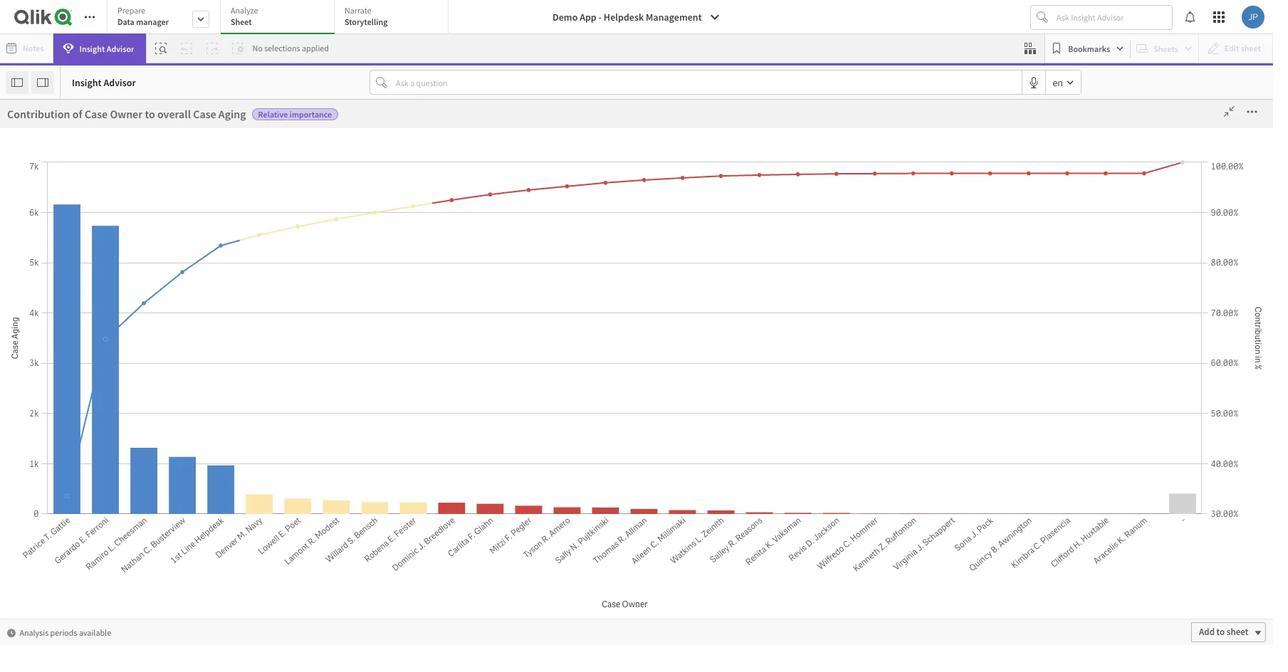 Task type: describe. For each thing, give the bounding box(es) containing it.
Ask Insight Advisor text field
[[1054, 6, 1172, 29]]

cases inside 'medium priority cases 142'
[[691, 99, 761, 133]]

case owner group menu item
[[73, 414, 204, 442]]

mutual dependency between case aging and selected items
[[669, 569, 960, 583]]

%ownerid button
[[73, 193, 176, 206]]

narrate storytelling
[[345, 5, 388, 27]]

case is closed menu item
[[73, 357, 204, 385]]

charts
[[1197, 393, 1223, 406]]

relative importance
[[258, 109, 332, 120]]

Ask a question text field
[[393, 71, 1022, 94]]

size
[[49, 215, 67, 229]]

been
[[1217, 355, 1238, 367]]

%ownerid
[[80, 193, 124, 206]]

to inside the no precedents have been learned. insight advisor adds learned precedents when you add charts to sheets or hide analysis recommendations.
[[1225, 393, 1234, 406]]

sheets
[[1139, 406, 1165, 419]]

en
[[1053, 76, 1063, 89]]

1 vertical spatial contribution of case owner to overall case aging
[[245, 219, 484, 233]]

open & resolved cases over time
[[7, 506, 182, 521]]

open for open & resolved cases over time
[[7, 506, 35, 521]]

1 vertical spatial time
[[157, 506, 182, 521]]

insight advisor button
[[53, 33, 146, 63]]

case is closed button
[[73, 364, 176, 377]]

over
[[130, 506, 154, 521]]

high
[[103, 99, 157, 133]]

cancel button
[[1032, 111, 1085, 134]]

priority for 72
[[163, 99, 248, 133]]

0 horizontal spatial contribution
[[7, 107, 70, 121]]

aging inside 'menu item'
[[102, 222, 126, 235]]

demo app - helpdesk management button
[[544, 6, 729, 28]]

cases left by
[[560, 200, 591, 215]]

case owner. press space to sort on this column. element
[[394, 622, 509, 641]]

master items
[[14, 172, 60, 183]]

add to sheet for middle the add to sheet button
[[988, 518, 1037, 530]]

analysis for the add to sheet button to the left
[[257, 519, 286, 530]]

information
[[952, 571, 996, 582]]

timetable for case timetable
[[102, 478, 144, 491]]

case aging. press space to sort on this column. element
[[534, 622, 631, 641]]

recommendations
[[1163, 174, 1241, 187]]

duration inside open cases vs duration * bubble size represents number of high priority open cases
[[84, 200, 130, 215]]

press space to open search dialog box for [case is closed] column. element
[[369, 622, 394, 641]]

mutual for mutual information
[[924, 571, 950, 582]]

sheet
[[231, 16, 252, 27]]

prepare
[[118, 5, 146, 16]]

open cases vs duration * bubble size represents number of high priority open cases
[[7, 200, 283, 229]]

case owner menu item
[[73, 385, 204, 414]]

resolved
[[47, 506, 94, 521]]

learned recommendations button
[[1097, 164, 1273, 199]]

hide properties image
[[37, 77, 48, 88]]

72
[[186, 133, 240, 193]]

advisor inside dropdown button
[[107, 43, 134, 54]]

low priority cases 203
[[942, 99, 1157, 193]]

0 vertical spatial precedents
[[1147, 355, 1193, 367]]

cases inside low priority cases 203
[[1088, 99, 1157, 133]]

no precedents have been learned. insight advisor adds learned precedents when you add charts to sheets or hide analysis recommendations.
[[1133, 355, 1238, 432]]

bookmarks
[[1068, 43, 1110, 54]]

is
[[102, 364, 109, 377]]

case timetable
[[80, 478, 144, 491]]

2 horizontal spatial add
[[1199, 626, 1215, 638]]

group
[[132, 421, 158, 434]]

learned
[[1126, 174, 1161, 187]]

bookmarks button
[[1049, 37, 1127, 60]]

recommendations.
[[1146, 419, 1225, 432]]

demo app - helpdesk management
[[553, 11, 702, 24]]

case count
[[80, 279, 128, 292]]

-
[[599, 11, 602, 24]]

data
[[118, 16, 134, 27]]

vs
[[70, 200, 82, 215]]

1 master items button from the left
[[0, 146, 73, 191]]

james peterson image
[[1242, 6, 1265, 28]]

duration inside the case duration time menu item
[[102, 336, 139, 349]]

0 horizontal spatial analysis
[[20, 627, 49, 638]]

medium
[[502, 99, 595, 133]]

case inside "menu item"
[[80, 478, 100, 491]]

high priority cases 72
[[103, 99, 323, 193]]

sheet for the add to sheet button to the left
[[591, 518, 613, 530]]

cases inside 'high priority cases 72'
[[253, 99, 323, 133]]

1 horizontal spatial periods
[[288, 519, 315, 530]]

case created date button
[[73, 307, 176, 320]]

sheet for rightmost the add to sheet button
[[1227, 626, 1249, 638]]

no for no precedents have been learned. insight advisor adds learned precedents when you add charts to sheets or hide analysis recommendations.
[[1133, 355, 1145, 367]]

bubble
[[14, 215, 47, 229]]

mutual for mutual dependency between case aging and selected items
[[669, 569, 703, 583]]

2 horizontal spatial add to sheet button
[[1191, 622, 1266, 642]]

high
[[171, 215, 192, 229]]

0 horizontal spatial periods
[[50, 627, 77, 638]]

priority for 203
[[997, 99, 1083, 133]]

case aging
[[80, 222, 126, 235]]

number
[[121, 215, 157, 229]]

hide assets image
[[11, 77, 23, 88]]

date menu item
[[73, 613, 204, 642]]

analyze sheet
[[231, 5, 258, 27]]

cancel
[[1044, 116, 1073, 129]]

learned.
[[1136, 367, 1171, 380]]

no for no selections applied
[[252, 43, 263, 53]]

prepare data manager
[[118, 5, 169, 27]]

priority for 142
[[601, 99, 686, 133]]

by
[[593, 200, 606, 215]]

1 vertical spatial overall
[[395, 219, 429, 233]]

narrate
[[345, 5, 371, 16]]

selections
[[264, 43, 300, 53]]

2 horizontal spatial periods
[[712, 519, 739, 530]]

count
[[102, 279, 128, 292]]

demo
[[553, 11, 578, 24]]

1 horizontal spatial contribution
[[245, 219, 308, 233]]

press space to open search dialog box for [case owner] column. element
[[509, 622, 534, 641]]

analyze
[[231, 5, 258, 16]]

totals element
[[246, 641, 394, 645]]

1 vertical spatial insight advisor
[[72, 76, 136, 89]]

en button
[[1046, 71, 1081, 94]]

open cases by priority type
[[530, 200, 673, 215]]

case owner button
[[73, 393, 176, 406]]

case closed date
[[80, 250, 152, 263]]

or
[[1167, 406, 1176, 419]]

add to sheet for rightmost the add to sheet button
[[1199, 626, 1249, 638]]

cases
[[256, 215, 283, 229]]

master
[[14, 172, 38, 183]]

case record type button
[[73, 450, 176, 463]]

case owner group button
[[73, 421, 176, 434]]

case timetable button
[[73, 478, 176, 491]]

1 fields button from the left
[[0, 100, 73, 145]]

case created date menu item
[[73, 300, 204, 328]]

analysis for middle the add to sheet button
[[681, 519, 711, 530]]

1 vertical spatial insight
[[72, 76, 102, 89]]

rank
[[146, 507, 167, 520]]

helpdesk
[[604, 11, 644, 24]]

no selections applied
[[252, 43, 329, 53]]

add to sheet for the add to sheet button to the left
[[564, 518, 613, 530]]

casenumber button
[[73, 564, 176, 577]]

case duration time button
[[73, 336, 176, 349]]

date inside menu item
[[99, 621, 118, 633]]

0 horizontal spatial of
[[72, 107, 82, 121]]

add
[[1179, 393, 1195, 406]]

insight inside insight advisor dropdown button
[[79, 43, 105, 54]]



Task type: locate. For each thing, give the bounding box(es) containing it.
case is closed. press space to sort on this column. element
[[246, 622, 369, 641]]

time right over
[[157, 506, 182, 521]]

management
[[646, 11, 702, 24]]

learned
[[1156, 380, 1188, 393]]

analysis periods available for the add to sheet button to the left
[[257, 519, 349, 530]]

cases left vs
[[37, 200, 68, 215]]

2 horizontal spatial sheet
[[1227, 626, 1249, 638]]

1 horizontal spatial analysis
[[257, 519, 286, 530]]

0 vertical spatial no
[[252, 43, 263, 53]]

precedents
[[1147, 355, 1193, 367], [1190, 380, 1237, 393]]

date button
[[73, 621, 176, 633]]

*
[[7, 215, 12, 229]]

no up 'adds'
[[1133, 355, 1145, 367]]

1 vertical spatial date
[[137, 307, 156, 320]]

case closed date menu item
[[73, 243, 204, 271]]

case timetable menu item
[[73, 471, 204, 499]]

closed right is
[[111, 364, 139, 377]]

1 vertical spatial small image
[[7, 628, 16, 637]]

of inside open cases vs duration * bubble size represents number of high priority open cases
[[160, 215, 169, 229]]

case owner
[[80, 393, 130, 406]]

0 horizontal spatial overall
[[157, 107, 191, 121]]

0 vertical spatial advisor
[[107, 43, 134, 54]]

relative
[[258, 109, 288, 120]]

open inside open cases vs duration * bubble size represents number of high priority open cases
[[7, 200, 35, 215]]

&
[[37, 506, 45, 521]]

selected
[[889, 569, 930, 583]]

tab list inside application
[[107, 0, 454, 36]]

totals not applicable for this column element
[[394, 641, 534, 645]]

0 horizontal spatial items
[[40, 172, 60, 183]]

timetable up case_date_key button
[[102, 507, 144, 520]]

analysis periods available for middle the add to sheet button
[[681, 519, 773, 530]]

created
[[102, 307, 135, 320]]

small image inside learned recommendations button
[[1104, 176, 1116, 188]]

menu containing %ownerid
[[73, 157, 214, 645]]

analysis
[[257, 519, 286, 530], [681, 519, 711, 530], [20, 627, 49, 638]]

0 vertical spatial closed
[[102, 250, 131, 263]]

1 horizontal spatial items
[[932, 569, 960, 583]]

case_date_key
[[80, 535, 145, 548]]

items right master
[[40, 172, 60, 183]]

0 vertical spatial items
[[40, 172, 60, 183]]

advisor up high
[[104, 76, 136, 89]]

grid
[[246, 622, 631, 645]]

between
[[768, 569, 811, 583]]

duration down created
[[102, 336, 139, 349]]

203
[[1009, 133, 1091, 193]]

owner
[[110, 107, 143, 121], [348, 219, 380, 233], [102, 393, 130, 406], [102, 421, 130, 434]]

available for middle the add to sheet button
[[741, 519, 773, 530]]

priority inside 'high priority cases 72'
[[163, 99, 248, 133]]

0 horizontal spatial type
[[133, 450, 154, 463]]

0 horizontal spatial mutual
[[669, 569, 703, 583]]

manager
[[136, 16, 169, 27]]

and
[[868, 569, 887, 583]]

2 fields button from the left
[[1, 100, 73, 145]]

smart search image
[[156, 43, 167, 54]]

case created date
[[80, 307, 156, 320]]

cases inside open cases vs duration * bubble size represents number of high priority open cases
[[37, 200, 68, 215]]

learned recommendations
[[1126, 174, 1241, 187]]

1 horizontal spatial analysis periods available
[[257, 519, 349, 530]]

closed
[[102, 250, 131, 263], [111, 364, 139, 377]]

items
[[40, 172, 60, 183], [932, 569, 960, 583]]

closed up the count
[[102, 250, 131, 263]]

date down casenumber
[[99, 621, 118, 633]]

0 vertical spatial date
[[133, 250, 152, 263]]

0 vertical spatial contribution
[[7, 107, 70, 121]]

case duration time menu item
[[73, 328, 204, 357]]

0 horizontal spatial analysis
[[252, 115, 292, 130]]

open for open cases by priority type
[[530, 200, 558, 215]]

when
[[1137, 393, 1160, 406]]

2 horizontal spatial analysis
[[681, 519, 711, 530]]

advisor inside the no precedents have been learned. insight advisor adds learned precedents when you add charts to sheets or hide analysis recommendations.
[[1203, 367, 1234, 380]]

periods
[[288, 519, 315, 530], [712, 519, 739, 530], [50, 627, 77, 638]]

duration
[[84, 200, 130, 215], [102, 336, 139, 349]]

type down the 142
[[649, 200, 673, 215]]

items inside button
[[40, 172, 60, 183]]

more image
[[1241, 105, 1264, 119]]

cases right cancel button
[[1088, 99, 1157, 133]]

2 horizontal spatial of
[[310, 219, 320, 233]]

1 horizontal spatial type
[[649, 200, 673, 215]]

cases down the ask a question text field
[[691, 99, 761, 133]]

0 horizontal spatial analysis periods available
[[20, 627, 111, 638]]

1 vertical spatial type
[[133, 450, 154, 463]]

case timetable rank
[[80, 507, 167, 520]]

insight advisor down insight advisor dropdown button
[[72, 76, 136, 89]]

priority
[[163, 99, 248, 133], [601, 99, 686, 133], [997, 99, 1083, 133], [608, 200, 647, 215]]

0 vertical spatial timetable
[[102, 478, 144, 491]]

date right created
[[137, 307, 156, 320]]

0 vertical spatial duration
[[84, 200, 130, 215]]

1 vertical spatial closed
[[111, 364, 139, 377]]

1 horizontal spatial add
[[988, 518, 1003, 530]]

case closed date button
[[73, 250, 176, 263]]

mutual information
[[924, 571, 996, 582]]

date for case created date
[[137, 307, 156, 320]]

timetable for case timetable rank
[[102, 507, 144, 520]]

cases right auto- on the left top of page
[[253, 99, 323, 133]]

no left selections
[[252, 43, 263, 53]]

case count menu item
[[73, 271, 204, 300]]

0 horizontal spatial available
[[79, 627, 111, 638]]

0 vertical spatial overall
[[157, 107, 191, 121]]

insight advisor down data
[[79, 43, 134, 54]]

1 vertical spatial precedents
[[1190, 380, 1237, 393]]

storytelling
[[345, 16, 388, 27]]

2 horizontal spatial add to sheet
[[1199, 626, 1249, 638]]

%ownerid menu item
[[73, 186, 204, 214]]

duration up case aging
[[84, 200, 130, 215]]

case_date_key button
[[73, 535, 176, 548]]

Search assets text field
[[73, 101, 214, 127]]

open for open cases vs duration * bubble size represents number of high priority open cases
[[7, 200, 35, 215]]

type inside 'case record type' menu item
[[133, 450, 154, 463]]

low
[[942, 99, 992, 133]]

fields
[[26, 126, 48, 137]]

open
[[230, 215, 254, 229]]

tab list
[[107, 0, 454, 36]]

2 vertical spatial insight
[[1173, 367, 1201, 380]]

time inside the case duration time menu item
[[141, 336, 162, 349]]

mutual left information
[[924, 571, 950, 582]]

case record type menu item
[[73, 442, 204, 471]]

casenumber
[[80, 564, 134, 577]]

analysis inside the no precedents have been learned. insight advisor adds learned precedents when you add charts to sheets or hide analysis recommendations.
[[1199, 406, 1232, 419]]

0 horizontal spatial no
[[252, 43, 263, 53]]

0 vertical spatial type
[[649, 200, 673, 215]]

items right selected
[[932, 569, 960, 583]]

case duration time
[[80, 336, 162, 349]]

1 horizontal spatial add to sheet
[[988, 518, 1037, 530]]

1 horizontal spatial mutual
[[924, 571, 950, 582]]

overall
[[157, 107, 191, 121], [395, 219, 429, 233]]

hide
[[1178, 406, 1197, 419]]

date down case aging 'menu item'
[[133, 250, 152, 263]]

case_date_key menu item
[[73, 528, 204, 556]]

represents
[[69, 215, 119, 229]]

importance
[[290, 109, 332, 120]]

142
[[591, 133, 672, 193]]

timetable up case timetable rank
[[102, 478, 144, 491]]

no inside the no precedents have been learned. insight advisor adds learned precedents when you add charts to sheets or hide analysis recommendations.
[[1133, 355, 1145, 367]]

2 master items button from the left
[[1, 146, 73, 191]]

0 horizontal spatial add to sheet
[[564, 518, 613, 530]]

2 vertical spatial advisor
[[1203, 367, 1234, 380]]

0 horizontal spatial small image
[[7, 628, 16, 637]]

2 horizontal spatial analysis periods available
[[681, 519, 773, 530]]

1 horizontal spatial overall
[[395, 219, 429, 233]]

1 horizontal spatial small image
[[1104, 176, 1116, 188]]

advisor down data
[[107, 43, 134, 54]]

date for case closed date
[[133, 250, 152, 263]]

0 horizontal spatial sheet
[[591, 518, 613, 530]]

tab list containing prepare
[[107, 0, 454, 36]]

0 horizontal spatial add to sheet button
[[556, 514, 631, 534]]

case count button
[[73, 279, 176, 292]]

1 timetable from the top
[[102, 478, 144, 491]]

2 horizontal spatial available
[[741, 519, 773, 530]]

priority inside low priority cases 203
[[997, 99, 1083, 133]]

exit full screen image
[[1218, 105, 1241, 119]]

contribution
[[7, 107, 70, 121], [245, 219, 308, 233]]

1 horizontal spatial available
[[317, 519, 349, 530]]

timetable inside menu item
[[102, 507, 144, 520]]

0 horizontal spatial add
[[564, 518, 579, 530]]

record
[[102, 450, 131, 463]]

applied
[[302, 43, 329, 53]]

cases up case_date_key
[[96, 506, 127, 521]]

mutual left dependency on the right bottom of page
[[669, 569, 703, 583]]

timetable inside "menu item"
[[102, 478, 144, 491]]

selections tool image
[[1025, 43, 1036, 54]]

0 vertical spatial insight
[[79, 43, 105, 54]]

case is closed
[[80, 364, 139, 377]]

open down master
[[7, 200, 35, 215]]

aging
[[219, 107, 246, 121], [456, 219, 484, 233], [102, 222, 126, 235], [838, 569, 866, 583]]

app
[[580, 11, 597, 24]]

sheet for middle the add to sheet button
[[1015, 518, 1037, 530]]

2 timetable from the top
[[102, 507, 144, 520]]

open left by
[[530, 200, 558, 215]]

1 horizontal spatial of
[[160, 215, 169, 229]]

precedents up "learned"
[[1147, 355, 1193, 367]]

analysis periods available
[[257, 519, 349, 530], [681, 519, 773, 530], [20, 627, 111, 638]]

totals 18364.641273148 element
[[534, 641, 631, 645]]

2 vertical spatial date
[[99, 621, 118, 633]]

1 horizontal spatial no
[[1133, 355, 1145, 367]]

application
[[0, 0, 1273, 645]]

1 vertical spatial contribution
[[245, 219, 308, 233]]

0 vertical spatial contribution of case owner to overall case aging
[[7, 107, 246, 121]]

insight inside the no precedents have been learned. insight advisor adds learned precedents when you add charts to sheets or hide analysis recommendations.
[[1173, 367, 1201, 380]]

open
[[7, 200, 35, 215], [530, 200, 558, 215], [7, 506, 35, 521]]

1 horizontal spatial analysis
[[1199, 406, 1232, 419]]

1 vertical spatial duration
[[102, 336, 139, 349]]

1 vertical spatial no
[[1133, 355, 1145, 367]]

1 vertical spatial advisor
[[104, 76, 136, 89]]

add
[[564, 518, 579, 530], [988, 518, 1003, 530], [1199, 626, 1215, 638]]

casenumber menu item
[[73, 556, 204, 585]]

insight advisor
[[79, 43, 134, 54], [72, 76, 136, 89]]

case record type
[[80, 450, 154, 463]]

1 vertical spatial timetable
[[102, 507, 144, 520]]

case aging menu item
[[73, 214, 204, 243]]

small image
[[1104, 176, 1116, 188], [7, 628, 16, 637]]

case inside 'menu item'
[[80, 222, 100, 235]]

time down the case created date menu item
[[141, 336, 162, 349]]

auto-
[[226, 115, 252, 130]]

fields button
[[0, 100, 73, 145], [1, 100, 73, 145]]

0 vertical spatial insight advisor
[[79, 43, 134, 54]]

dependency
[[706, 569, 766, 583]]

contribution up fields
[[7, 107, 70, 121]]

type right record
[[133, 450, 154, 463]]

available for the add to sheet button to the left
[[317, 519, 349, 530]]

sheet
[[591, 518, 613, 530], [1015, 518, 1037, 530], [1227, 626, 1249, 638]]

auto-analysis
[[226, 115, 292, 130]]

type
[[649, 200, 673, 215], [133, 450, 154, 463]]

1 vertical spatial items
[[932, 569, 960, 583]]

analysis
[[252, 115, 292, 130], [1199, 406, 1232, 419]]

application containing 72
[[0, 0, 1273, 645]]

insight advisor inside insight advisor dropdown button
[[79, 43, 134, 54]]

0 vertical spatial analysis
[[252, 115, 292, 130]]

0 vertical spatial small image
[[1104, 176, 1116, 188]]

1 vertical spatial analysis
[[1199, 406, 1232, 419]]

1 horizontal spatial sheet
[[1015, 518, 1037, 530]]

menu
[[73, 157, 214, 645]]

precedents down the have
[[1190, 380, 1237, 393]]

grid inside application
[[246, 622, 631, 645]]

1 horizontal spatial add to sheet button
[[980, 514, 1055, 534]]

case timetable rank menu item
[[73, 499, 204, 528]]

add to sheet
[[564, 518, 613, 530], [988, 518, 1037, 530], [1199, 626, 1249, 638]]

date
[[133, 250, 152, 263], [137, 307, 156, 320], [99, 621, 118, 633]]

to
[[145, 107, 155, 121], [383, 219, 393, 233], [1225, 393, 1234, 406], [581, 518, 589, 530], [1005, 518, 1014, 530], [1217, 626, 1225, 638]]

priority inside 'medium priority cases 142'
[[601, 99, 686, 133]]

mutual
[[669, 569, 703, 583], [924, 571, 950, 582]]

contribution right priority
[[245, 219, 308, 233]]

advisor up charts
[[1203, 367, 1234, 380]]

open left &
[[7, 506, 35, 521]]

0 vertical spatial time
[[141, 336, 162, 349]]



Task type: vqa. For each thing, say whether or not it's contained in the screenshot.
CaseNumber button
yes



